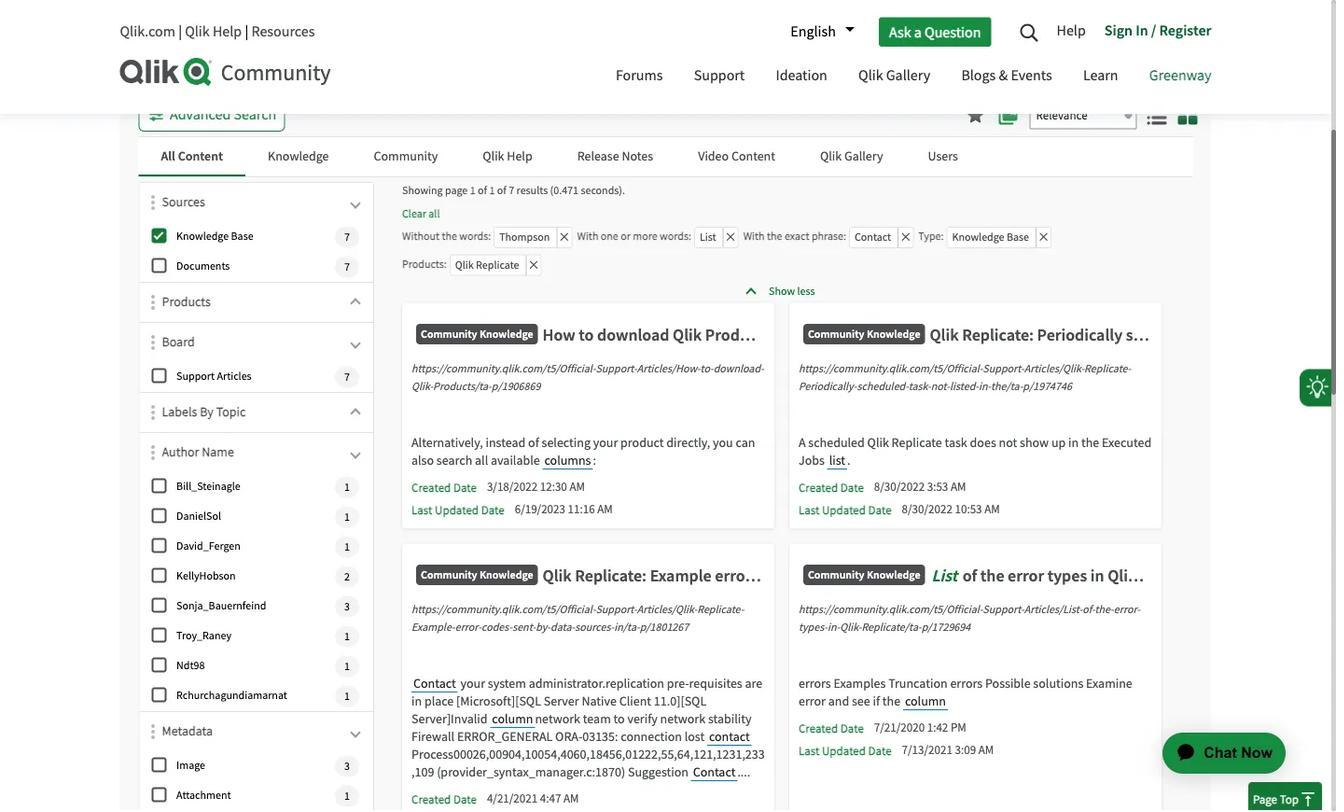 Task type: describe. For each thing, give the bounding box(es) containing it.
english
[[791, 22, 836, 41]]

kellyhobson
[[176, 569, 236, 584]]

am for 8/30/2022 10:53 am
[[985, 502, 1000, 518]]

task for scheduled
[[1204, 325, 1234, 346]]

2 errors from the left
[[951, 675, 983, 692]]

up
[[1052, 434, 1066, 451]]

qlik- inside https://community.qlik.com/t5/official-support-articles/how-to-download- qlik-products/ta-p/1906869
[[412, 380, 433, 394]]

all content
[[161, 148, 223, 165]]

qlik.com | qlik help | resources
[[120, 22, 315, 41]]

page
[[445, 184, 468, 198]]

the-
[[1095, 603, 1114, 617]]

1 | from the left
[[178, 22, 182, 41]]

the up https://community.qlik.com/t5/official-support-articles/list-of-the-error- types-in-qlik-replicate/ta-p/1729694
[[981, 566, 1005, 587]]

events
[[1011, 66, 1053, 85]]

qlik replicate: periodically scheduled task not
[[930, 325, 1265, 346]]

release
[[577, 148, 619, 165]]

community inside button
[[374, 148, 438, 165]]

sort filter image for metadata
[[151, 725, 155, 740]]

p/1974746
[[1023, 380, 1072, 394]]

date down 7/21/2020
[[869, 743, 892, 759]]

advanced search
[[170, 105, 276, 124]]

1 for ndt98
[[344, 659, 350, 674]]

0 horizontal spatial replicate:
[[575, 566, 647, 587]]

without
[[402, 230, 440, 244]]

sort filter image for author name
[[151, 446, 155, 461]]

sign
[[1105, 21, 1133, 39]]

pm
[[951, 721, 967, 736]]

instead
[[486, 434, 526, 451]]

2 | from the left
[[245, 22, 249, 41]]

qlik help link
[[185, 22, 242, 41]]

qlik inside button
[[483, 148, 504, 165]]

date down '3/18/2022'
[[481, 503, 505, 518]]

am for 8/30/2022 3:53 am
[[951, 480, 966, 495]]

qlik up https://community.qlik.com/t5/official-support-articles/qlik-replicate- periodically-scheduled-task-not-listed-in-the/ta-p/1974746
[[930, 325, 959, 346]]

server]invalid
[[412, 711, 488, 728]]

ndt98
[[176, 659, 205, 673]]

https://community.qlik.com/t5/official- for qlik replicate: example error codes sent by data sources in
[[412, 603, 596, 617]]

0 vertical spatial not
[[1238, 325, 1262, 346]]

video content
[[698, 148, 776, 165]]

all content button
[[139, 138, 246, 177]]

support- for how to download qlik products
[[596, 362, 637, 377]]

sort filter image for products
[[151, 295, 155, 310]]

knowledge up 'scheduled-'
[[867, 327, 921, 341]]

: up qlik replicate
[[488, 230, 491, 244]]

products/ta-
[[433, 380, 492, 394]]

all inside alternatively, instead of selecting your product directly, you can also search all available
[[475, 452, 488, 469]]

knowledge up documents at the left
[[176, 229, 229, 244]]

truncation
[[889, 675, 948, 692]]

3 for image
[[344, 759, 350, 774]]

errors    examples      truncation errors      possible solutions      examine error and see if the
[[799, 675, 1133, 710]]

your system administrator.replication pre-requisites are in place [microsoft][sql server native client 11.0][sql server]invalid
[[412, 675, 763, 728]]

8/30/2022 for 8/30/2022 10:53 am
[[902, 502, 953, 518]]

base for 7
[[231, 229, 254, 244]]

sort filter image for labels by topic
[[151, 406, 155, 420]]

a
[[914, 22, 922, 41]]

network team to verify network stability firewall error_general ora-03135: connection lost
[[412, 711, 752, 745]]

of left results
[[497, 184, 507, 198]]

of inside alternatively, instead of selecting your product directly, you can also search all available
[[528, 434, 539, 451]]

knowledge right by
[[867, 568, 921, 582]]

1 words from the left
[[460, 230, 488, 244]]

resources link
[[251, 22, 315, 41]]

showing page 1 of 1 of 7 results (0.471 seconds) . clear all
[[402, 184, 625, 221]]

3 for sonja_bauernfeind
[[344, 600, 350, 614]]

✕ for thompson
[[560, 231, 569, 245]]

community knowledge for of the error types in qlik replicate.
[[808, 568, 921, 582]]

0 horizontal spatial column
[[492, 711, 533, 728]]

image
[[176, 758, 205, 773]]

board button
[[162, 333, 364, 361]]

knowledge inside community knowledge how to download qlik products
[[480, 327, 533, 341]]

1 horizontal spatial search
[[1132, 30, 1175, 49]]

in left 'th'
[[1312, 325, 1326, 346]]

articles/how-
[[637, 362, 700, 377]]

qlik inside menu bar
[[859, 66, 883, 85]]

2 network from the left
[[660, 711, 706, 728]]

task for replicate
[[945, 434, 968, 451]]

knowledge base for 7
[[176, 229, 254, 244]]

4/21/2021 4:47 am
[[487, 791, 579, 807]]

native
[[582, 693, 617, 710]]

author
[[162, 444, 199, 461]]

qlik inside a scheduled qlik replicate task does not show up in the executed jobs
[[868, 434, 889, 451]]

1 for david_fergen
[[344, 540, 350, 554]]

: down "users"
[[941, 230, 944, 244]]

metadata
[[162, 723, 213, 740]]

connection
[[621, 728, 682, 745]]

in th
[[1309, 325, 1337, 346]]

p/1729694
[[922, 621, 971, 635]]

0 horizontal spatial contact
[[413, 675, 456, 692]]

knowledge right type :
[[952, 231, 1005, 245]]

https://community.qlik.com/t5/official-support-articles/how-to-download- qlik-products/ta-p/1906869
[[412, 362, 764, 394]]

1 vertical spatial qlik gallery
[[820, 148, 883, 165]]

labels
[[162, 404, 197, 420]]

created date for qlik replicate: periodically scheduled task not
[[799, 480, 864, 496]]

0 horizontal spatial error
[[715, 566, 752, 587]]

author name
[[162, 444, 234, 461]]

verify
[[628, 711, 658, 728]]

qlik up https://community.qlik.com/t5/official-support-articles/qlik-replicate- example-error-codes-sent-by-data-sources-in/ta-p/1801267
[[543, 566, 572, 587]]

team
[[583, 711, 611, 728]]

support- for qlik replicate: periodically scheduled task not
[[983, 362, 1025, 377]]

qlik.com link
[[120, 22, 175, 41]]

qlik help button
[[460, 138, 555, 175]]

https://community.qlik.com/t5/official- for how to download qlik products
[[412, 362, 596, 377]]

products for products :
[[402, 257, 444, 272]]

of right page
[[478, 184, 487, 198]]

gallery inside menu bar
[[886, 66, 931, 85]]

2 horizontal spatial help
[[1057, 21, 1086, 40]]

articles/qlik- for qlik replicate: periodically scheduled task not
[[1025, 362, 1085, 377]]

author name button
[[162, 443, 364, 471]]

without the words :
[[402, 230, 491, 244]]

learn
[[1084, 66, 1119, 85]]

users
[[928, 148, 958, 165]]

knowledge base for ✕
[[952, 231, 1029, 245]]

with for with the exact phrase :
[[744, 230, 765, 244]]

jobs
[[799, 452, 825, 469]]

0 vertical spatial replicate
[[476, 258, 519, 273]]

1 horizontal spatial replicate:
[[962, 325, 1034, 346]]

or
[[621, 230, 631, 244]]

contact ....
[[693, 764, 751, 781]]

exact
[[785, 230, 810, 244]]

more
[[633, 230, 658, 244]]

sources
[[162, 194, 205, 210]]

date down 8/30/2022 3:53 am
[[869, 503, 892, 518]]

1 size image from the left
[[1148, 105, 1167, 125]]

qlik down "without the words :"
[[455, 258, 474, 273]]

https://community.qlik.com/t5/official-support-articles/list-of-the-error- types-in-qlik-replicate/ta-p/1729694
[[799, 603, 1141, 635]]

articles/list-
[[1025, 603, 1083, 617]]

2 horizontal spatial error
[[1008, 566, 1044, 587]]

✕ for qlik replicate
[[530, 258, 538, 273]]

qlik up articles/how-
[[673, 325, 702, 346]]

release notes
[[577, 148, 653, 165]]

7 for support articles
[[344, 370, 350, 385]]

replicate inside a scheduled qlik replicate task does not show up in the executed jobs
[[892, 434, 942, 451]]

: right exact
[[844, 230, 846, 244]]

community link
[[120, 58, 583, 87]]

am for 4/21/2021 4:47 am
[[564, 791, 579, 807]]

replicate.
[[1140, 566, 1212, 587]]

date down see on the right bottom of page
[[841, 721, 864, 736]]

results
[[517, 184, 548, 198]]

last updated date down and
[[799, 743, 892, 759]]

products :
[[402, 257, 447, 272]]

updated down and
[[822, 743, 866, 759]]

types-
[[799, 621, 828, 635]]

https://community.qlik.com/t5/official-support-articles/qlik-replicate- example-error-codes-sent-by-data-sources-in/ta-p/1801267
[[412, 603, 744, 635]]

8/30/2022 10:53 am
[[902, 502, 1000, 518]]

scheduled inside a scheduled qlik replicate task does not show up in the executed jobs
[[809, 434, 865, 451]]

your inside your system administrator.replication pre-requisites are in place [microsoft][sql server native client 11.0][sql server]invalid
[[461, 675, 485, 692]]

lost
[[685, 728, 705, 745]]

qlik- inside https://community.qlik.com/t5/official-support-articles/list-of-the-error- types-in-qlik-replicate/ta-p/1729694
[[840, 621, 862, 635]]

articles
[[217, 369, 252, 384]]

show
[[769, 285, 795, 299]]

troy_raney
[[176, 629, 232, 643]]

8/30/2022 for 8/30/2022 3:53 am
[[874, 480, 925, 495]]

blogs & events button
[[948, 49, 1067, 105]]

qlik replicate
[[455, 258, 519, 273]]

types
[[1048, 566, 1087, 587]]

community inside community knowledge qlik replicate: example error codes sent by data sources in
[[421, 568, 477, 582]]

forums
[[616, 66, 663, 85]]

3:09
[[955, 743, 976, 758]]

type
[[919, 230, 941, 244]]

selecting
[[542, 434, 591, 451]]

4:47
[[540, 791, 561, 807]]

6/19/2023
[[515, 502, 566, 518]]

community inside community knowledge how to download qlik products
[[421, 327, 477, 341]]

7/13/2021 3:09 am
[[902, 743, 994, 758]]

th
[[1329, 325, 1337, 346]]

periodically
[[1037, 325, 1123, 346]]

7 inside the showing page 1 of 1 of 7 results (0.471 seconds) . clear all
[[509, 184, 514, 198]]

1 vertical spatial .
[[847, 452, 851, 469]]

. inside the showing page 1 of 1 of 7 results (0.471 seconds) . clear all
[[623, 184, 625, 198]]

search inside button
[[234, 105, 276, 124]]

qlik right qlik.com link
[[185, 22, 210, 41]]

question
[[925, 22, 981, 41]]

0 vertical spatial column
[[905, 693, 946, 710]]

greenway link
[[1136, 49, 1226, 105]]

contact
[[709, 728, 750, 745]]

error- for 4/21/2021 4:47 am
[[455, 621, 482, 635]]

1 network from the left
[[535, 711, 581, 728]]

support for support articles
[[176, 369, 215, 384]]

/
[[1152, 21, 1157, 39]]

server
[[544, 693, 579, 710]]



Task type: locate. For each thing, give the bounding box(es) containing it.
sort filter image left labels
[[151, 406, 155, 420]]

1 sort filter image from the top
[[151, 196, 155, 210]]

scheduled-
[[857, 380, 909, 394]]

danielsol
[[176, 509, 221, 524]]

page top
[[1253, 791, 1299, 807]]

1 vertical spatial replicate-
[[697, 603, 744, 617]]

1 vertical spatial to
[[614, 711, 625, 728]]

2 words from the left
[[660, 230, 689, 244]]

1 vertical spatial replicate:
[[575, 566, 647, 587]]

2 3 from the top
[[344, 759, 350, 774]]

https://community.qlik.com/t5/official- up 'scheduled-'
[[799, 362, 983, 377]]

11:16
[[568, 502, 595, 518]]

0 horizontal spatial with
[[577, 230, 599, 244]]

0 vertical spatial search
[[1132, 30, 1175, 49]]

1 horizontal spatial support
[[694, 66, 745, 85]]

error inside 'errors    examples      truncation errors      possible solutions      examine error and see if the'
[[799, 693, 826, 710]]

of
[[478, 184, 487, 198], [497, 184, 507, 198], [528, 434, 539, 451], [963, 566, 977, 587]]

0 vertical spatial all
[[429, 207, 440, 221]]

0 vertical spatial replicate:
[[962, 325, 1034, 346]]

1 horizontal spatial to
[[614, 711, 625, 728]]

errors
[[799, 675, 831, 692], [951, 675, 983, 692]]

7 left without
[[344, 230, 350, 245]]

created down ,109
[[412, 792, 451, 807]]

how
[[543, 325, 576, 346]]

created date
[[412, 480, 477, 496], [799, 480, 864, 496], [799, 721, 864, 736], [412, 792, 477, 807]]

articles/qlik-
[[1025, 362, 1085, 377], [637, 603, 697, 617]]

support inside popup button
[[694, 66, 745, 85]]

0 vertical spatial list
[[700, 231, 716, 245]]

community up products/ta- at the top left of the page
[[421, 327, 477, 341]]

✕ for knowledge base
[[1040, 231, 1048, 245]]

| right the qlik.com
[[178, 22, 182, 41]]

words up qlik replicate
[[460, 230, 488, 244]]

articles/qlik- inside https://community.qlik.com/t5/official-support-articles/qlik-replicate- periodically-scheduled-task-not-listed-in-the/ta-p/1974746
[[1025, 362, 1085, 377]]

0 horizontal spatial in-
[[828, 621, 840, 635]]

0 horizontal spatial search
[[234, 105, 276, 124]]

0 horizontal spatial gallery
[[845, 148, 883, 165]]

0 horizontal spatial list
[[700, 231, 716, 245]]

1 vertical spatial scheduled
[[809, 434, 865, 451]]

in right sources
[[950, 566, 964, 587]]

2 sort filter image from the top
[[151, 336, 155, 350]]

1 horizontal spatial gallery
[[886, 66, 931, 85]]

your up [microsoft][sql
[[461, 675, 485, 692]]

1 vertical spatial column
[[492, 711, 533, 728]]

support- inside https://community.qlik.com/t5/official-support-articles/qlik-replicate- periodically-scheduled-task-not-listed-in-the/ta-p/1974746
[[983, 362, 1025, 377]]

list
[[829, 452, 846, 469]]

with left one
[[577, 230, 599, 244]]

last down also
[[412, 503, 433, 518]]

0 vertical spatial 8/30/2022
[[874, 480, 925, 495]]

ask a question
[[889, 22, 981, 41]]

1 vertical spatial search
[[234, 105, 276, 124]]

error- inside https://community.qlik.com/t5/official-support-articles/list-of-the-error- types-in-qlik-replicate/ta-p/1729694
[[1114, 603, 1141, 617]]

created for qlik replicate: example error codes sent by data sources in
[[412, 792, 451, 807]]

1 vertical spatial community knowledge
[[808, 568, 921, 582]]

am for 7/13/2021 3:09 am
[[979, 743, 994, 758]]

https://community.qlik.com/t5/official-
[[412, 362, 596, 377], [799, 362, 983, 377], [412, 603, 596, 617], [799, 603, 983, 617]]

10:53
[[955, 502, 982, 518]]

gallery
[[886, 66, 931, 85], [845, 148, 883, 165]]

the left exact
[[767, 230, 783, 244]]

last updated date down list .
[[799, 503, 892, 518]]

1 vertical spatial qlik-
[[840, 621, 862, 635]]

7 left products :
[[344, 260, 350, 274]]

all inside the showing page 1 of 1 of 7 results (0.471 seconds) . clear all
[[429, 207, 440, 221]]

created date down and
[[799, 721, 864, 736]]

created for how to download qlik products
[[412, 480, 451, 496]]

1 vertical spatial 3
[[344, 759, 350, 774]]

0 vertical spatial contact
[[855, 231, 891, 245]]

support-
[[596, 362, 637, 377], [983, 362, 1025, 377], [596, 603, 637, 617], [983, 603, 1025, 617]]

community down resources link
[[221, 58, 331, 87]]

support button
[[680, 49, 759, 105]]

1 horizontal spatial column
[[905, 693, 946, 710]]

of up https://community.qlik.com/t5/official-support-articles/list-of-the-error- types-in-qlik-replicate/ta-p/1729694
[[963, 566, 977, 587]]

the inside 'errors    examples      truncation errors      possible solutions      examine error and see if the'
[[883, 693, 901, 710]]

knowledge left how
[[480, 327, 533, 341]]

am for 3/18/2022 12:30 am
[[570, 480, 585, 495]]

0 vertical spatial sort filter image
[[151, 196, 155, 210]]

1 content from the left
[[178, 148, 223, 165]]

articles/qlik- up p/1801267
[[637, 603, 697, 617]]

1 horizontal spatial size image
[[1178, 105, 1198, 125]]

0 horizontal spatial articles/qlik-
[[637, 603, 697, 617]]

topic
[[216, 404, 246, 420]]

and
[[828, 693, 849, 710]]

list of the error types in qlik replicate.
[[932, 566, 1212, 587]]

sort filter image for sources
[[151, 196, 155, 210]]

in inside your system administrator.replication pre-requisites are in place [microsoft][sql server native client 11.0][sql server]invalid
[[412, 693, 422, 710]]

https://community.qlik.com/t5/official- up p/1906869
[[412, 362, 596, 377]]

https://community.qlik.com/t5/official- inside https://community.qlik.com/t5/official-support-articles/how-to-download- qlik-products/ta-p/1906869
[[412, 362, 596, 377]]

error-
[[1114, 603, 1141, 617], [455, 621, 482, 635]]

sort filter image
[[151, 295, 155, 310], [151, 336, 155, 350], [151, 446, 155, 461], [151, 725, 155, 740]]

list for list
[[700, 231, 716, 245]]

less
[[797, 285, 815, 299]]

clear
[[402, 207, 426, 221]]

support- up the/ta-
[[983, 362, 1025, 377]]

. right list
[[847, 452, 851, 469]]

can
[[736, 434, 755, 451]]

1 horizontal spatial replicate-
[[1085, 362, 1131, 377]]

2 vertical spatial products
[[705, 325, 770, 346]]

1 horizontal spatial task
[[1204, 325, 1234, 346]]

am right '10:53' at the bottom
[[985, 502, 1000, 518]]

https://community.qlik.com/t5/official- inside https://community.qlik.com/t5/official-support-articles/qlik-replicate- example-error-codes-sent-by-data-sources-in/ta-p/1801267
[[412, 603, 596, 617]]

updated down search at the bottom left
[[435, 503, 479, 518]]

download
[[597, 325, 670, 346]]

help left resources link
[[213, 22, 242, 41]]

created down also
[[412, 480, 451, 496]]

1 vertical spatial replicate
[[892, 434, 942, 451]]

2 horizontal spatial contact
[[855, 231, 891, 245]]

qlik right ideation at right top
[[859, 66, 883, 85]]

1 horizontal spatial all
[[475, 452, 488, 469]]

0 vertical spatial articles/qlik-
[[1025, 362, 1085, 377]]

qlik.com
[[120, 22, 175, 41]]

2 vertical spatial contact
[[693, 764, 736, 781]]

knowledge inside knowledge button
[[268, 148, 329, 165]]

community down less
[[808, 327, 865, 341]]

0 vertical spatial community knowledge
[[808, 327, 921, 341]]

4 sort filter image from the top
[[151, 725, 155, 740]]

am right 3:09
[[979, 743, 994, 758]]

last for how to download qlik products
[[412, 503, 433, 518]]

articles/qlik- inside https://community.qlik.com/t5/official-support-articles/qlik-replicate- example-error-codes-sent-by-data-sources-in/ta-p/1801267
[[637, 603, 697, 617]]

1 horizontal spatial base
[[1007, 231, 1029, 245]]

contact left ....
[[693, 764, 736, 781]]

qlik gallery inside menu bar
[[859, 66, 931, 85]]

date left 4/21/2021
[[453, 792, 477, 807]]

not inside a scheduled qlik replicate task does not show up in the executed jobs
[[999, 434, 1018, 451]]

0 horizontal spatial knowledge base
[[176, 229, 254, 244]]

qlik
[[185, 22, 210, 41], [859, 66, 883, 85], [483, 148, 504, 165], [820, 148, 842, 165], [455, 258, 474, 273], [673, 325, 702, 346], [930, 325, 959, 346], [868, 434, 889, 451], [543, 566, 572, 587], [1108, 566, 1137, 587]]

last down jobs
[[799, 503, 820, 518]]

1 vertical spatial your
[[461, 675, 485, 692]]

1 horizontal spatial content
[[732, 148, 776, 165]]

qlik up the-
[[1108, 566, 1137, 587]]

https://community.qlik.com/t5/official- inside https://community.qlik.com/t5/official-support-articles/list-of-the-error- types-in-qlik-replicate/ta-p/1729694
[[799, 603, 983, 617]]

products up the download-
[[705, 325, 770, 346]]

1 vertical spatial not
[[999, 434, 1018, 451]]

| right the qlik help link
[[245, 22, 249, 41]]

0 horizontal spatial to
[[579, 325, 594, 346]]

community up showing
[[374, 148, 438, 165]]

the right if
[[883, 693, 901, 710]]

community up types-
[[808, 568, 865, 582]]

created for qlik replicate: periodically scheduled task not
[[799, 480, 838, 496]]

to right team
[[614, 711, 625, 728]]

help inside button
[[507, 148, 533, 165]]

1 vertical spatial articles/qlik-
[[637, 603, 697, 617]]

download-
[[714, 362, 764, 377]]

also
[[412, 452, 434, 469]]

0 vertical spatial replicate-
[[1085, 362, 1131, 377]]

in- right not-
[[979, 380, 991, 394]]

am right the 11:16
[[598, 502, 613, 518]]

last updated date down search at the bottom left
[[412, 503, 505, 518]]

to-
[[700, 362, 714, 377]]

1 sort filter image from the top
[[151, 295, 155, 310]]

in right types
[[1091, 566, 1105, 587]]

codes-
[[482, 621, 513, 635]]

error- inside https://community.qlik.com/t5/official-support-articles/qlik-replicate- example-error-codes-sent-by-data-sources-in/ta-p/1801267
[[455, 621, 482, 635]]

scheduled right periodically
[[1126, 325, 1200, 346]]

1 horizontal spatial qlik-
[[840, 621, 862, 635]]

content for video content
[[732, 148, 776, 165]]

error left codes
[[715, 566, 752, 587]]

8/30/2022
[[874, 480, 925, 495], [902, 502, 953, 518]]

am for 6/19/2023 11:16 am
[[598, 502, 613, 518]]

replicate- down the qlik replicate: example error codes sent by data sources in link
[[697, 603, 744, 617]]

7 for knowledge base
[[344, 230, 350, 245]]

a
[[799, 434, 806, 451]]

sent
[[800, 566, 831, 587]]

in inside a scheduled qlik replicate task does not show up in the executed jobs
[[1069, 434, 1079, 451]]

1 3 from the top
[[344, 600, 350, 614]]

0 horizontal spatial support
[[176, 369, 215, 384]]

0 horizontal spatial content
[[178, 148, 223, 165]]

: right columns
[[593, 452, 596, 469]]

0 horizontal spatial help
[[213, 22, 242, 41]]

words right more at left top
[[660, 230, 689, 244]]

menu bar containing forums
[[602, 49, 1226, 105]]

0 horizontal spatial scheduled
[[809, 434, 865, 451]]

replicate-
[[1085, 362, 1131, 377], [697, 603, 744, 617]]

advanced
[[170, 105, 231, 124]]

replicate- inside https://community.qlik.com/t5/official-support-articles/qlik-replicate- periodically-scheduled-task-not-listed-in-the/ta-p/1974746
[[1085, 362, 1131, 377]]

your
[[593, 434, 618, 451], [461, 675, 485, 692]]

qlik up phrase
[[820, 148, 842, 165]]

you
[[713, 434, 733, 451]]

not right does
[[999, 434, 1018, 451]]

replicate
[[476, 258, 519, 273], [892, 434, 942, 451]]

1 for rchurchagundiamarnat
[[344, 689, 350, 704]]

1 vertical spatial sort filter image
[[151, 406, 155, 420]]

1 vertical spatial list
[[932, 566, 958, 587]]

qlik up the showing page 1 of 1 of 7 results (0.471 seconds) . clear all
[[483, 148, 504, 165]]

by
[[835, 566, 852, 587]]

2 community knowledge from the top
[[808, 568, 921, 582]]

qlik replicate: example error codes sent by data sources in link
[[543, 566, 964, 596]]

1 horizontal spatial your
[[593, 434, 618, 451]]

qlik help
[[483, 148, 533, 165]]

updated for how to download qlik products
[[435, 503, 479, 518]]

replicate- inside https://community.qlik.com/t5/official-support-articles/qlik-replicate- example-error-codes-sent-by-data-sources-in/ta-p/1801267
[[697, 603, 744, 617]]

columns :
[[545, 452, 596, 469]]

1 with from the left
[[577, 230, 599, 244]]

am right 3:53
[[951, 480, 966, 495]]

labels by topic button
[[162, 403, 364, 431]]

1 for troy_raney
[[344, 629, 350, 644]]

1 horizontal spatial articles/qlik-
[[1025, 362, 1085, 377]]

all right the "clear"
[[429, 207, 440, 221]]

. down release notes
[[623, 184, 625, 198]]

gallery left "users"
[[845, 148, 883, 165]]

error- left sent-
[[455, 621, 482, 635]]

with for with one or more words :
[[577, 230, 599, 244]]

the inside a scheduled qlik replicate task does not show up in the executed jobs
[[1082, 434, 1100, 451]]

1 vertical spatial 8/30/2022
[[902, 502, 953, 518]]

1 horizontal spatial scheduled
[[1126, 325, 1200, 346]]

1 horizontal spatial contact
[[693, 764, 736, 781]]

am right 4:47
[[564, 791, 579, 807]]

0 horizontal spatial replicate-
[[697, 603, 744, 617]]

data-
[[551, 621, 575, 635]]

replicate- for qlik replicate: periodically scheduled task not
[[1085, 362, 1131, 377]]

sign in / register link
[[1096, 14, 1212, 49]]

2 size image from the left
[[1178, 105, 1198, 125]]

created date down ,109
[[412, 792, 477, 807]]

7 for documents
[[344, 260, 350, 274]]

clear all button
[[402, 205, 440, 223]]

am up the 11:16
[[570, 480, 585, 495]]

https://community.qlik.com/t5/official- inside https://community.qlik.com/t5/official-support-articles/qlik-replicate- periodically-scheduled-task-not-listed-in-the/ta-p/1974746
[[799, 362, 983, 377]]

help left sign
[[1057, 21, 1086, 40]]

0 horizontal spatial task
[[945, 434, 968, 451]]

0 horizontal spatial errors
[[799, 675, 831, 692]]

1 vertical spatial contact
[[413, 675, 456, 692]]

all right search at the bottom left
[[475, 452, 488, 469]]

1 vertical spatial error-
[[455, 621, 482, 635]]

suggestion
[[628, 764, 689, 781]]

1 for attachment
[[344, 789, 350, 803]]

2 content from the left
[[732, 148, 776, 165]]

: down "without the words :"
[[444, 257, 447, 272]]

of-
[[1083, 603, 1095, 617]]

0 vertical spatial to
[[579, 325, 594, 346]]

your inside alternatively, instead of selecting your product directly, you can also search all available
[[593, 434, 618, 451]]

top
[[1280, 791, 1299, 807]]

0 horizontal spatial not
[[999, 434, 1018, 451]]

the
[[442, 230, 457, 244], [767, 230, 783, 244], [1082, 434, 1100, 451], [981, 566, 1005, 587], [883, 693, 901, 710]]

3 sort filter image from the top
[[151, 446, 155, 461]]

to
[[579, 325, 594, 346], [614, 711, 625, 728]]

help up results
[[507, 148, 533, 165]]

1 for bill_steinagle
[[344, 480, 350, 495]]

1 vertical spatial support
[[176, 369, 215, 384]]

base for ✕
[[1007, 231, 1029, 245]]

community knowledge how to download qlik products
[[421, 325, 770, 346]]

place
[[425, 693, 454, 710]]

: right more at left top
[[689, 230, 691, 244]]

product
[[621, 434, 664, 451]]

community up example-
[[421, 568, 477, 582]]

1 horizontal spatial words
[[660, 230, 689, 244]]

created date down search at the bottom left
[[412, 480, 477, 496]]

https://community.qlik.com/t5/official- up codes-
[[412, 603, 596, 617]]

replicate: up the/ta-
[[962, 325, 1034, 346]]

qlik down 'scheduled-'
[[868, 434, 889, 451]]

✕ for list
[[727, 231, 735, 245]]

support- inside https://community.qlik.com/t5/official-support-articles/how-to-download- qlik-products/ta-p/1906869
[[596, 362, 637, 377]]

in- down by
[[828, 621, 840, 635]]

0 vertical spatial support
[[694, 66, 745, 85]]

https://community.qlik.com/t5/official- for qlik replicate: periodically scheduled task not
[[799, 362, 983, 377]]

to inside network team to verify network stability firewall error_general ora-03135: connection lost
[[614, 711, 625, 728]]

1 errors from the left
[[799, 675, 831, 692]]

products down documents at the left
[[162, 294, 211, 310]]

0 vertical spatial qlik gallery
[[859, 66, 931, 85]]

column down truncation
[[905, 693, 946, 710]]

1 horizontal spatial network
[[660, 711, 706, 728]]

a scheduled qlik replicate task does not show up in the executed jobs
[[799, 434, 1152, 469]]

support- inside https://community.qlik.com/t5/official-support-articles/list-of-the-error- types-in-qlik-replicate/ta-p/1729694
[[983, 603, 1025, 617]]

last for qlik replicate: periodically scheduled task not
[[799, 503, 820, 518]]

1 vertical spatial all
[[475, 452, 488, 469]]

base right type :
[[1007, 231, 1029, 245]]

1 horizontal spatial help
[[507, 148, 533, 165]]

1 horizontal spatial with
[[744, 230, 765, 244]]

support- for qlik replicate: example error codes sent by data sources in
[[596, 603, 637, 617]]

size image
[[1148, 105, 1167, 125], [1178, 105, 1198, 125]]

task inside a scheduled qlik replicate task does not show up in the executed jobs
[[945, 434, 968, 451]]

with one or more words :
[[577, 230, 691, 244]]

qlik- up the alternatively,
[[412, 380, 433, 394]]

0 horizontal spatial .
[[623, 184, 625, 198]]

qlik-
[[412, 380, 433, 394], [840, 621, 862, 635]]

sort filter image for board
[[151, 336, 155, 350]]

0 horizontal spatial products
[[162, 294, 211, 310]]

error left and
[[799, 693, 826, 710]]

sort filter image left sources on the top of page
[[151, 196, 155, 210]]

menu bar
[[602, 49, 1226, 105]]

the right without
[[442, 230, 457, 244]]

qlik- right types-
[[840, 621, 862, 635]]

0 vertical spatial qlik-
[[412, 380, 433, 394]]

7/21/2020 1:42 pm
[[874, 721, 967, 736]]

sort filter image
[[151, 196, 155, 210], [151, 406, 155, 420]]

error
[[715, 566, 752, 587], [1008, 566, 1044, 587], [799, 693, 826, 710]]

articles/qlik- for qlik replicate: example error codes sent by data sources in
[[637, 603, 697, 617]]

created date for qlik replicate: example error codes sent by data sources in
[[412, 792, 477, 807]]

see
[[852, 693, 871, 710]]

products inside button
[[162, 294, 211, 310]]

error- for 7/21/2020 1:42 pm
[[1114, 603, 1141, 617]]

last updated date for how to download qlik products
[[412, 503, 505, 518]]

application
[[1128, 710, 1309, 796]]

0 horizontal spatial your
[[461, 675, 485, 692]]

last right contact
[[799, 743, 820, 759]]

date down search at the bottom left
[[453, 480, 477, 496]]

video
[[698, 148, 729, 165]]

date down list .
[[841, 480, 864, 496]]

1 vertical spatial products
[[162, 294, 211, 310]]

ideation button
[[762, 49, 842, 105]]

updated for qlik replicate: periodically scheduled task not
[[822, 503, 866, 518]]

content for all content
[[178, 148, 223, 165]]

1 horizontal spatial list
[[932, 566, 958, 587]]

3 left ,109
[[344, 759, 350, 774]]

column
[[905, 693, 946, 710], [492, 711, 533, 728]]

11.0][sql
[[654, 693, 707, 710]]

1 for danielsol
[[344, 510, 350, 524]]

qlik image
[[120, 58, 213, 86]]

created down and
[[799, 721, 838, 736]]

0 horizontal spatial network
[[535, 711, 581, 728]]

community button
[[351, 138, 460, 175]]

help link
[[1057, 14, 1096, 49]]

created date for how to download qlik products
[[412, 480, 477, 496]]

1 horizontal spatial not
[[1238, 325, 1262, 346]]

knowledge inside community knowledge qlik replicate: example error codes sent by data sources in
[[480, 568, 533, 582]]

errors up and
[[799, 675, 831, 692]]

support
[[694, 66, 745, 85], [176, 369, 215, 384]]

sign in / register
[[1105, 21, 1212, 39]]

1 horizontal spatial replicate
[[892, 434, 942, 451]]

community knowledge for in th
[[808, 327, 921, 341]]

1 vertical spatial gallery
[[845, 148, 883, 165]]

show
[[1020, 434, 1049, 451]]

contact process00026,00904,10054,4060,18456,01222,55,64,121,1231,233 ,109 (provider_syntax_manager.c:1870) suggestion
[[412, 728, 765, 781]]

1 horizontal spatial .
[[847, 452, 851, 469]]

content
[[178, 148, 223, 165], [732, 148, 776, 165]]

7 left results
[[509, 184, 514, 198]]

gallery down ask
[[886, 66, 931, 85]]

1 community knowledge from the top
[[808, 327, 921, 341]]

last updated date for qlik replicate: periodically scheduled task not
[[799, 503, 892, 518]]

replicate- for qlik replicate: example error codes sent by data sources in
[[697, 603, 744, 617]]

products for products
[[162, 294, 211, 310]]

support up labels by topic
[[176, 369, 215, 384]]

support- inside https://community.qlik.com/t5/official-support-articles/qlik-replicate- example-error-codes-sent-by-data-sources-in/ta-p/1801267
[[596, 603, 637, 617]]

2 with from the left
[[744, 230, 765, 244]]

if
[[873, 693, 880, 710]]

bill_steinagle
[[176, 479, 241, 494]]

1 horizontal spatial in-
[[979, 380, 991, 394]]

knowledge base right type :
[[952, 231, 1029, 245]]

1 horizontal spatial error-
[[1114, 603, 1141, 617]]

0 vertical spatial 3
[[344, 600, 350, 614]]

list for list of the error types in qlik replicate.
[[932, 566, 958, 587]]

0 horizontal spatial all
[[429, 207, 440, 221]]

support for support
[[694, 66, 745, 85]]

not left in th
[[1238, 325, 1262, 346]]

blogs & events
[[962, 66, 1053, 85]]

community knowledge up 'scheduled-'
[[808, 327, 921, 341]]

2 horizontal spatial products
[[705, 325, 770, 346]]

2 sort filter image from the top
[[151, 406, 155, 420]]

8/30/2022 down 8/30/2022 3:53 am
[[902, 502, 953, 518]]

1 horizontal spatial errors
[[951, 675, 983, 692]]

1:42
[[927, 721, 949, 736]]

in- inside https://community.qlik.com/t5/official-support-articles/qlik-replicate- periodically-scheduled-task-not-listed-in-the/ta-p/1974746
[[979, 380, 991, 394]]

0 vertical spatial in-
[[979, 380, 991, 394]]

knowledge up codes-
[[480, 568, 533, 582]]

1 horizontal spatial knowledge base
[[952, 231, 1029, 245]]

1 vertical spatial task
[[945, 434, 968, 451]]

✕ for contact
[[902, 231, 910, 245]]

in- inside https://community.qlik.com/t5/official-support-articles/list-of-the-error- types-in-qlik-replicate/ta-p/1729694
[[828, 621, 840, 635]]

0 vertical spatial error-
[[1114, 603, 1141, 617]]

1 horizontal spatial error
[[799, 693, 826, 710]]



Task type: vqa. For each thing, say whether or not it's contained in the screenshot.


